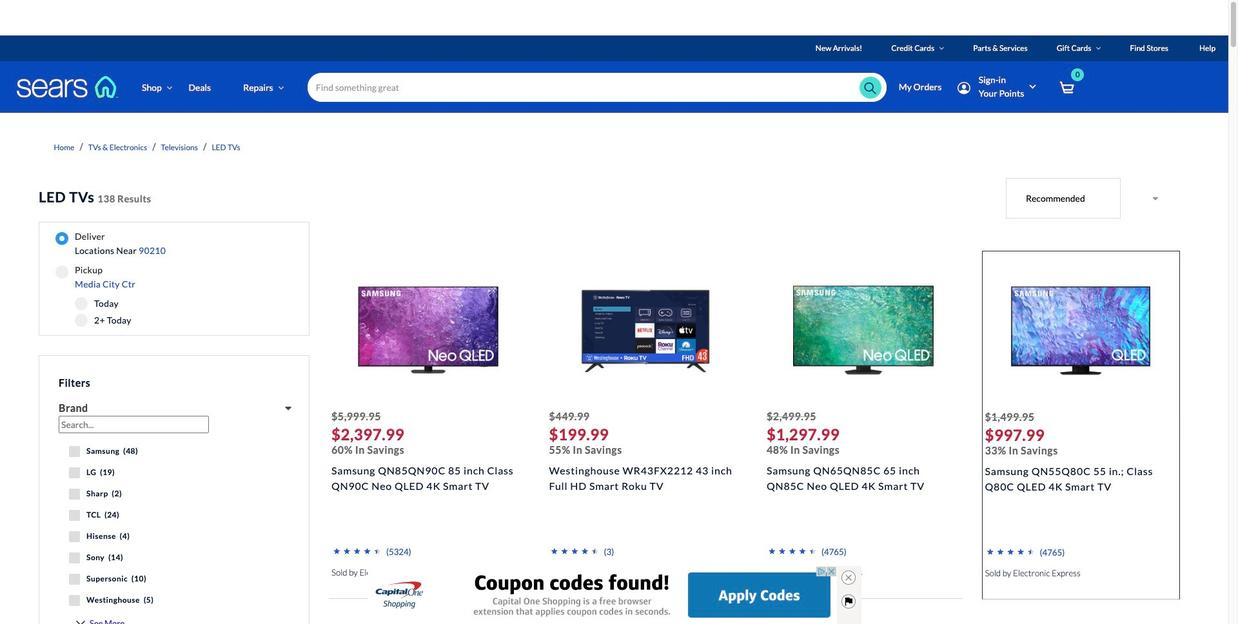 Task type: describe. For each thing, give the bounding box(es) containing it.
samsung qn85qn90c 85 inch class qn90c neo qled 4k smart tv image
[[358, 260, 498, 400]]

home image
[[16, 75, 119, 99]]

Search text field
[[308, 73, 887, 102]]

samsung qn55q80c 55 in.; class q80c qled 4k smart tv image
[[1011, 260, 1151, 400]]

Search... text field
[[59, 416, 209, 433]]

2 angle down image from the left
[[1096, 44, 1101, 52]]

rating slider for samsung qn65qn85c 65 inch qn85c neo qled 4k smart tv image
[[767, 544, 818, 562]]



Task type: vqa. For each thing, say whether or not it's contained in the screenshot.
telephone field
no



Task type: locate. For each thing, give the bounding box(es) containing it.
1 angle down image from the left
[[939, 44, 944, 52]]

2 angle down image from the left
[[278, 83, 284, 92]]

banner
[[0, 35, 1238, 132]]

None checkbox
[[69, 446, 80, 457], [69, 510, 80, 521], [69, 553, 80, 564], [69, 446, 80, 457], [69, 510, 80, 521], [69, 553, 80, 564]]

1 horizontal spatial angle down image
[[278, 83, 284, 92]]

2 rating slider from the left
[[767, 544, 818, 562]]

rating slider for the samsung qn85qn90c 85 inch class qn90c neo qled 4k smart tv image
[[331, 544, 382, 562]]

1 horizontal spatial rating slider
[[767, 544, 818, 562]]

0 horizontal spatial angle down image
[[939, 44, 944, 52]]

angle down image
[[939, 44, 944, 52], [1096, 44, 1101, 52]]

settings image
[[958, 82, 970, 94]]

1 angle down image from the left
[[167, 83, 172, 92]]

0 horizontal spatial rating slider
[[331, 544, 382, 562]]

None checkbox
[[69, 468, 80, 479], [69, 489, 80, 500], [69, 531, 80, 542], [69, 574, 80, 585], [69, 595, 80, 606], [69, 468, 80, 479], [69, 489, 80, 500], [69, 531, 80, 542], [69, 574, 80, 585], [69, 595, 80, 606]]

advertisement element
[[367, 566, 837, 624]]

angle down image
[[167, 83, 172, 92], [278, 83, 284, 92]]

westinghouse wr43fx2212 43 inch full hd smart roku tv image
[[575, 260, 716, 400]]

rating slider
[[331, 544, 382, 562], [767, 544, 818, 562]]

view cart image
[[1060, 81, 1075, 95]]

0 horizontal spatial angle down image
[[167, 83, 172, 92]]

main content
[[0, 113, 1229, 624]]

1 horizontal spatial angle down image
[[1096, 44, 1101, 52]]

samsung qn65qn85c 65 inch qn85c neo qled 4k smart tv image
[[793, 260, 934, 400]]

1 rating slider from the left
[[331, 544, 382, 562]]



